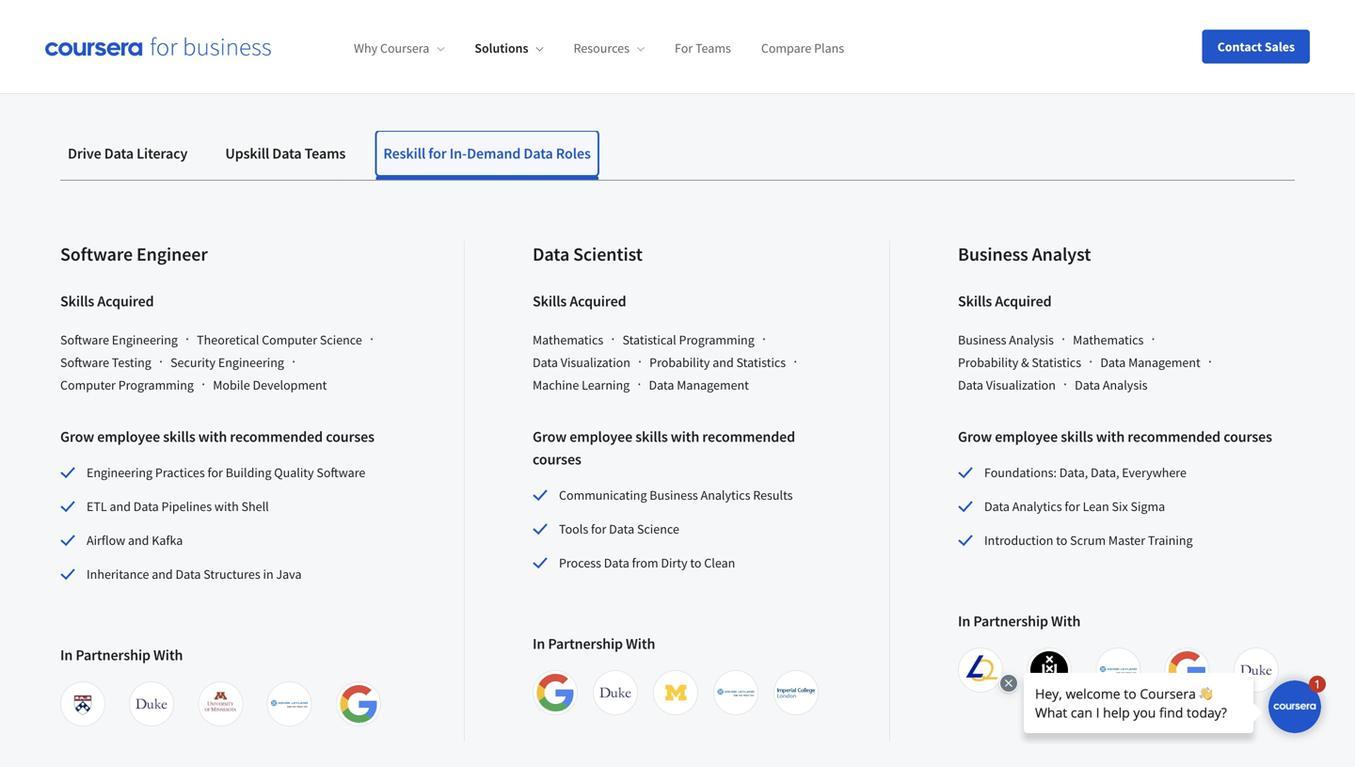 Task type: vqa. For each thing, say whether or not it's contained in the screenshot.
the topmost Science
yes



Task type: locate. For each thing, give the bounding box(es) containing it.
partnership for business
[[974, 612, 1049, 631]]

with for analyst
[[1097, 428, 1125, 447]]

teams down right
[[696, 40, 731, 57]]

0 horizontal spatial teams
[[305, 144, 346, 163]]

1 vertical spatial business
[[958, 332, 1007, 349]]

for inside the reskill for in-demand data roles button
[[429, 144, 447, 163]]

data
[[780, 0, 815, 11]]

mathematics up machine
[[533, 332, 604, 349]]

1 horizontal spatial data,
[[1091, 464, 1120, 481]]

in left core
[[522, 0, 537, 11]]

&
[[1022, 354, 1030, 371]]

critical
[[275, 0, 329, 11]]

in left java
[[263, 566, 274, 583]]

accounting,
[[205, 33, 297, 56]]

data, up data analytics for lean six sigma
[[1060, 464, 1089, 481]]

1 horizontal spatial visualization
[[987, 377, 1056, 394]]

1 vertical spatial teams
[[305, 144, 346, 163]]

skills
[[60, 292, 94, 311], [533, 292, 567, 311], [958, 292, 993, 311]]

engineering up etl
[[87, 464, 153, 481]]

ashok leyland logo image for data scientist
[[717, 674, 755, 712]]

1 horizontal spatial teams
[[696, 40, 731, 57]]

inheritance and data structures in java
[[87, 566, 302, 583]]

their
[[870, 10, 907, 34]]

with left shell
[[215, 498, 239, 515]]

management up data analysis
[[1129, 354, 1201, 371]]

visualization inside statistical programming data visualization
[[561, 354, 631, 371]]

1 probability from the left
[[650, 354, 710, 371]]

duke university image
[[1238, 652, 1276, 689], [597, 674, 635, 712]]

2 horizontal spatial in
[[958, 612, 971, 631]]

0 horizontal spatial google leader logo image
[[340, 686, 377, 723]]

drive
[[68, 144, 101, 163]]

3 grow employee skills with recommended courses from the left
[[958, 428, 1273, 447]]

six
[[1112, 498, 1129, 515]]

quality
[[274, 464, 314, 481]]

for
[[429, 144, 447, 163], [208, 464, 223, 481], [1065, 498, 1081, 515], [591, 521, 607, 538]]

recommended for scientist
[[703, 428, 796, 447]]

0 horizontal spatial partnership
[[76, 646, 151, 665]]

1 skills from the left
[[60, 292, 94, 311]]

with for scientist
[[626, 635, 656, 654]]

1 horizontal spatial grow
[[533, 428, 567, 447]]

grow employee skills with recommended courses up engineering practices for building quality software
[[60, 428, 375, 447]]

2 horizontal spatial grow
[[958, 428, 992, 447]]

business analyst
[[958, 243, 1092, 266]]

teams right upskill
[[305, 144, 346, 163]]

software right quality
[[317, 464, 366, 481]]

in for data scientist
[[533, 635, 545, 654]]

software down the software engineering
[[60, 354, 109, 371]]

grow employee skills with recommended courses for software engineer
[[60, 428, 375, 447]]

probability inside mathematics probability & statistics
[[958, 354, 1019, 371]]

2 grow from the left
[[533, 428, 567, 447]]

training
[[1149, 532, 1193, 549]]

2 recommended from the left
[[703, 428, 796, 447]]

business for business analysis
[[958, 332, 1007, 349]]

1 horizontal spatial ashok leyland logo image
[[717, 674, 755, 712]]

mathematics for mathematics probability & statistics
[[1074, 332, 1144, 349]]

to right the dirty
[[690, 555, 702, 572]]

partnership for software
[[76, 646, 151, 665]]

skills up the practices
[[163, 428, 195, 447]]

management inside data management data visualization
[[1129, 354, 1201, 371]]

3 grow from the left
[[958, 428, 992, 447]]

with up duke university image
[[154, 646, 183, 665]]

drive data literacy button
[[60, 131, 195, 176]]

skills acquired up business analysis
[[958, 292, 1052, 311]]

visualization inside data management data visualization
[[987, 377, 1056, 394]]

in partnership with down process at the bottom left of the page
[[533, 635, 656, 654]]

1 acquired from the left
[[97, 292, 154, 311]]

data, up "lean"
[[1091, 464, 1120, 481]]

in-
[[450, 144, 467, 163]]

0 horizontal spatial visualization
[[561, 354, 631, 371]]

computer down the testing
[[60, 377, 116, 394]]

1 horizontal spatial duke university image
[[1238, 652, 1276, 689]]

visualization up learning
[[561, 354, 631, 371]]

engineering for software engineering
[[112, 332, 178, 349]]

0 vertical spatial teams
[[696, 40, 731, 57]]

data up airflow and kafka
[[133, 498, 159, 515]]

data analytics for lean six sigma
[[985, 498, 1166, 515]]

0 vertical spatial business
[[958, 243, 1029, 266]]

computer up development
[[262, 332, 317, 349]]

and
[[413, 0, 443, 11], [746, 0, 776, 11], [1043, 10, 1073, 34], [681, 33, 711, 56], [713, 354, 734, 371], [110, 498, 131, 515], [128, 532, 149, 549], [152, 566, 173, 583]]

courses for scientist
[[533, 450, 582, 469]]

analytics
[[701, 487, 751, 504], [1013, 498, 1063, 515]]

statistical
[[623, 332, 677, 349]]

1 vertical spatial visualization
[[987, 377, 1056, 394]]

data left roles
[[524, 144, 553, 163]]

1 horizontal spatial in partnership with
[[533, 635, 656, 654]]

reskill for in-demand data roles button
[[376, 131, 599, 176]]

1 horizontal spatial skills acquired
[[533, 292, 627, 311]]

statistical programming data visualization
[[533, 332, 755, 371]]

data up machine
[[533, 354, 558, 371]]

partnership up university of pennsylvania (wharton) logo
[[76, 646, 151, 665]]

skills inside 60+ skillsets to help power critical upskilling and reskilling in core finance, automation, and data analysis skills in order to drive sustained growth within your organization.  30+ levelsets to help learners find the right starting point in their learning journey and assess key gaps in accounting, blockchain, business analysis, risk management and more
[[886, 0, 925, 11]]

data
[[104, 144, 134, 163], [272, 144, 302, 163], [524, 144, 553, 163], [533, 243, 570, 266], [533, 354, 558, 371], [1101, 354, 1126, 371], [649, 377, 675, 394], [958, 377, 984, 394], [1075, 377, 1101, 394], [133, 498, 159, 515], [985, 498, 1010, 515], [609, 521, 635, 538], [604, 555, 630, 572], [176, 566, 201, 583]]

1 horizontal spatial computer
[[262, 332, 317, 349]]

2 horizontal spatial partnership
[[974, 612, 1049, 631]]

visualization for data
[[987, 377, 1056, 394]]

probability inside probability and statistics machine learning
[[650, 354, 710, 371]]

business analysis
[[958, 332, 1054, 349]]

ashok leyland logo image right the university of michigan icon at bottom
[[717, 674, 755, 712]]

grow down machine
[[533, 428, 567, 447]]

business
[[958, 243, 1029, 266], [958, 332, 1007, 349], [650, 487, 698, 504]]

with
[[1052, 612, 1081, 631], [626, 635, 656, 654], [154, 646, 183, 665]]

communicating
[[559, 487, 647, 504]]

mathematics inside mathematics probability & statistics
[[1074, 332, 1144, 349]]

programming down the testing
[[118, 377, 194, 394]]

software engineer
[[60, 243, 208, 266]]

1 horizontal spatial recommended
[[703, 428, 796, 447]]

compare
[[762, 40, 812, 57]]

data left from
[[604, 555, 630, 572]]

1 horizontal spatial employee
[[570, 428, 633, 447]]

0 horizontal spatial with
[[154, 646, 183, 665]]

employee down learning
[[570, 428, 633, 447]]

data up introduction
[[985, 498, 1010, 515]]

2 data, from the left
[[1091, 464, 1120, 481]]

science up development
[[320, 332, 362, 349]]

with up foundations: data, data, everywhere
[[1097, 428, 1125, 447]]

grow employee skills with recommended courses up foundations: data, data, everywhere
[[958, 428, 1273, 447]]

0 horizontal spatial grow employee skills with recommended courses
[[60, 428, 375, 447]]

2 mathematics from the left
[[1074, 332, 1144, 349]]

1 grow from the left
[[60, 428, 94, 447]]

with for engineer
[[198, 428, 227, 447]]

0 horizontal spatial acquired
[[97, 292, 154, 311]]

acquired for engineer
[[97, 292, 154, 311]]

with up engineering practices for building quality software
[[198, 428, 227, 447]]

1 recommended from the left
[[230, 428, 323, 447]]

0 horizontal spatial skills
[[60, 292, 94, 311]]

ashok leyland logo image right university of amsterdam icon
[[1100, 652, 1138, 689]]

analysis for data analysis
[[1103, 377, 1148, 394]]

3 skills acquired from the left
[[958, 292, 1052, 311]]

0 horizontal spatial statistics
[[737, 354, 786, 371]]

help
[[183, 0, 218, 11], [530, 10, 565, 34]]

machine
[[533, 377, 579, 394]]

skills right analysis
[[886, 0, 925, 11]]

grow employee skills with recommended courses for business analyst
[[958, 428, 1273, 447]]

2 horizontal spatial with
[[1052, 612, 1081, 631]]

0 horizontal spatial computer
[[60, 377, 116, 394]]

visualization down the &
[[987, 377, 1056, 394]]

recommended up quality
[[230, 428, 323, 447]]

1 vertical spatial computer
[[60, 377, 116, 394]]

1 horizontal spatial with
[[626, 635, 656, 654]]

statistics right the &
[[1032, 354, 1082, 371]]

recommended up everywhere
[[1128, 428, 1221, 447]]

courses
[[326, 428, 375, 447], [1224, 428, 1273, 447], [533, 450, 582, 469]]

risk
[[540, 33, 568, 56]]

mathematics probability & statistics
[[958, 332, 1144, 371]]

help left power
[[183, 0, 218, 11]]

3 skills from the left
[[958, 292, 993, 311]]

statistics
[[737, 354, 786, 371], [1032, 354, 1082, 371]]

2 horizontal spatial skills
[[958, 292, 993, 311]]

skills acquired down data scientist
[[533, 292, 627, 311]]

computer
[[262, 332, 317, 349], [60, 377, 116, 394]]

2 horizontal spatial in partnership with
[[958, 612, 1081, 631]]

0 horizontal spatial mathematics
[[533, 332, 604, 349]]

mathematics
[[533, 332, 604, 349], [1074, 332, 1144, 349]]

0 horizontal spatial ashok leyland logo image
[[271, 686, 308, 723]]

more
[[715, 33, 756, 56]]

help up solutions link
[[530, 10, 565, 34]]

acquired down 'scientist'
[[570, 292, 627, 311]]

computer inside "theoretical computer science software testing"
[[262, 332, 317, 349]]

management
[[1129, 354, 1201, 371], [677, 377, 749, 394]]

analysis down mathematics probability & statistics
[[1103, 377, 1148, 394]]

1 horizontal spatial partnership
[[548, 635, 623, 654]]

1 horizontal spatial acquired
[[570, 292, 627, 311]]

0 horizontal spatial courses
[[326, 428, 375, 447]]

1 horizontal spatial programming
[[679, 332, 755, 349]]

1 horizontal spatial grow employee skills with recommended courses
[[533, 428, 796, 469]]

partnership down process at the bottom left of the page
[[548, 635, 623, 654]]

management down statistical programming data visualization
[[677, 377, 749, 394]]

skills up foundations: data, data, everywhere
[[1061, 428, 1094, 447]]

employee up foundations:
[[995, 428, 1058, 447]]

skills up communicating business analytics results
[[636, 428, 668, 447]]

0 horizontal spatial employee
[[97, 428, 160, 447]]

skills
[[886, 0, 925, 11], [163, 428, 195, 447], [636, 428, 668, 447], [1061, 428, 1094, 447]]

acquired for scientist
[[570, 292, 627, 311]]

1 horizontal spatial mathematics
[[1074, 332, 1144, 349]]

1 statistics from the left
[[737, 354, 786, 371]]

0 vertical spatial programming
[[679, 332, 755, 349]]

data down mathematics probability & statistics
[[1075, 377, 1101, 394]]

and inside probability and statistics machine learning
[[713, 354, 734, 371]]

2 horizontal spatial ashok leyland logo image
[[1100, 652, 1138, 689]]

probability and statistics machine learning
[[533, 354, 786, 394]]

1 vertical spatial analysis
[[1103, 377, 1148, 394]]

google leader logo image
[[1169, 652, 1207, 689], [537, 674, 574, 712], [340, 686, 377, 723]]

analysis up the &
[[1010, 332, 1054, 349]]

everywhere
[[1123, 464, 1187, 481]]

science up process data from dirty to clean
[[637, 521, 680, 538]]

2 grow employee skills with recommended courses from the left
[[533, 428, 796, 469]]

1 horizontal spatial probability
[[958, 354, 1019, 371]]

3 recommended from the left
[[1128, 428, 1221, 447]]

3 acquired from the left
[[996, 292, 1052, 311]]

scientist
[[574, 243, 643, 266]]

software engineering
[[60, 332, 178, 349]]

0 vertical spatial management
[[1129, 354, 1201, 371]]

1 horizontal spatial help
[[530, 10, 565, 34]]

1 vertical spatial programming
[[118, 377, 194, 394]]

science
[[320, 332, 362, 349], [637, 521, 680, 538]]

ashok leyland logo image
[[1100, 652, 1138, 689], [717, 674, 755, 712], [271, 686, 308, 723]]

0 horizontal spatial in
[[60, 646, 73, 665]]

1 horizontal spatial management
[[1129, 354, 1201, 371]]

grow for data scientist
[[533, 428, 567, 447]]

contact
[[1218, 38, 1263, 55]]

management for data management data visualization
[[1129, 354, 1201, 371]]

0 horizontal spatial grow
[[60, 428, 94, 447]]

grow employee skills with recommended courses up communicating business analytics results
[[533, 428, 796, 469]]

0 horizontal spatial recommended
[[230, 428, 323, 447]]

0 horizontal spatial data,
[[1060, 464, 1089, 481]]

skills for business analyst
[[958, 292, 993, 311]]

2 horizontal spatial acquired
[[996, 292, 1052, 311]]

for left in- on the top of page
[[429, 144, 447, 163]]

data management data visualization
[[958, 354, 1201, 394]]

grow up etl
[[60, 428, 94, 447]]

2 skills acquired from the left
[[533, 292, 627, 311]]

solutions link
[[475, 40, 544, 57]]

reskilling
[[447, 0, 518, 11]]

2 employee from the left
[[570, 428, 633, 447]]

0 vertical spatial science
[[320, 332, 362, 349]]

in partnership with up duke university image
[[60, 646, 183, 665]]

1 horizontal spatial science
[[637, 521, 680, 538]]

skills down data scientist
[[533, 292, 567, 311]]

skills up business analysis
[[958, 292, 993, 311]]

coursera
[[380, 40, 430, 57]]

to left drive at top right
[[994, 0, 1010, 11]]

1 grow employee skills with recommended courses from the left
[[60, 428, 375, 447]]

grow employee skills with recommended courses
[[60, 428, 375, 447], [533, 428, 796, 469], [958, 428, 1273, 447]]

1 horizontal spatial analysis
[[1103, 377, 1148, 394]]

2 probability from the left
[[958, 354, 1019, 371]]

skills acquired up the software engineering
[[60, 292, 154, 311]]

with for scientist
[[671, 428, 700, 447]]

acquired up business analysis
[[996, 292, 1052, 311]]

in partnership with up university of amsterdam icon
[[958, 612, 1081, 631]]

1 data, from the left
[[1060, 464, 1089, 481]]

2 horizontal spatial courses
[[1224, 428, 1273, 447]]

3 employee from the left
[[995, 428, 1058, 447]]

resources
[[574, 40, 630, 57]]

structures
[[204, 566, 261, 583]]

clean
[[705, 555, 736, 572]]

university of amsterdam image
[[1031, 652, 1069, 689]]

acquired up the software engineering
[[97, 292, 154, 311]]

0 vertical spatial analysis
[[1010, 332, 1054, 349]]

courses for analyst
[[1224, 428, 1273, 447]]

2 horizontal spatial recommended
[[1128, 428, 1221, 447]]

0 horizontal spatial science
[[320, 332, 362, 349]]

engineering inside security engineering computer programming
[[218, 354, 284, 371]]

1 horizontal spatial in
[[533, 635, 545, 654]]

teams inside button
[[305, 144, 346, 163]]

engineering up mobile development
[[218, 354, 284, 371]]

skills acquired for software
[[60, 292, 154, 311]]

finance,
[[579, 0, 641, 11]]

data inside statistical programming data visualization
[[533, 354, 558, 371]]

programming inside security engineering computer programming
[[118, 377, 194, 394]]

data right drive
[[104, 144, 134, 163]]

shell
[[242, 498, 269, 515]]

recommended for analyst
[[1128, 428, 1221, 447]]

1 vertical spatial engineering
[[218, 354, 284, 371]]

employee up the practices
[[97, 428, 160, 447]]

programming inside statistical programming data visualization
[[679, 332, 755, 349]]

1 skills acquired from the left
[[60, 292, 154, 311]]

1 horizontal spatial courses
[[533, 450, 582, 469]]

with up university of amsterdam icon
[[1052, 612, 1081, 631]]

mathematics up data management data visualization
[[1074, 332, 1144, 349]]

analytics down foundations:
[[1013, 498, 1063, 515]]

skills acquired for data
[[533, 292, 627, 311]]

0 horizontal spatial management
[[677, 377, 749, 394]]

with
[[198, 428, 227, 447], [671, 428, 700, 447], [1097, 428, 1125, 447], [215, 498, 239, 515]]

programming up data management
[[679, 332, 755, 349]]

analysis
[[1010, 332, 1054, 349], [1103, 377, 1148, 394]]

analytics left results
[[701, 487, 751, 504]]

1 employee from the left
[[97, 428, 160, 447]]

skills up the software engineering
[[60, 292, 94, 311]]

grow up foundations:
[[958, 428, 992, 447]]

1 mathematics from the left
[[533, 332, 604, 349]]

0 horizontal spatial programming
[[118, 377, 194, 394]]

partnership
[[974, 612, 1049, 631], [548, 635, 623, 654], [76, 646, 151, 665]]

skills acquired
[[60, 292, 154, 311], [533, 292, 627, 311], [958, 292, 1052, 311]]

data down kafka
[[176, 566, 201, 583]]

1 horizontal spatial skills
[[533, 292, 567, 311]]

0 vertical spatial engineering
[[112, 332, 178, 349]]

0 vertical spatial computer
[[262, 332, 317, 349]]

statistics inside mathematics probability & statistics
[[1032, 354, 1082, 371]]

mathematics for mathematics
[[533, 332, 604, 349]]

with down data management
[[671, 428, 700, 447]]

2 horizontal spatial grow employee skills with recommended courses
[[958, 428, 1273, 447]]

software
[[60, 243, 133, 266], [60, 332, 109, 349], [60, 354, 109, 371], [317, 464, 366, 481]]

partnership up learnquest icon
[[974, 612, 1049, 631]]

employee for engineer
[[97, 428, 160, 447]]

grow
[[60, 428, 94, 447], [533, 428, 567, 447], [958, 428, 992, 447]]

60+
[[60, 0, 88, 11]]

0 horizontal spatial probability
[[650, 354, 710, 371]]

0 horizontal spatial skills acquired
[[60, 292, 154, 311]]

order
[[947, 0, 990, 11]]

with for engineer
[[154, 646, 183, 665]]

1 vertical spatial management
[[677, 377, 749, 394]]

grow employee skills with recommended courses for data scientist
[[533, 428, 796, 469]]

0 vertical spatial visualization
[[561, 354, 631, 371]]

with down from
[[626, 635, 656, 654]]

2 horizontal spatial employee
[[995, 428, 1058, 447]]

levelsets
[[431, 10, 506, 34]]

2 horizontal spatial skills acquired
[[958, 292, 1052, 311]]

recommended up results
[[703, 428, 796, 447]]

for teams
[[675, 40, 731, 57]]

reskill for in-demand data roles
[[384, 144, 591, 163]]

0 horizontal spatial in partnership with
[[60, 646, 183, 665]]

1 vertical spatial science
[[637, 521, 680, 538]]

courses for engineer
[[326, 428, 375, 447]]

2 skills from the left
[[533, 292, 567, 311]]

1 horizontal spatial statistics
[[1032, 354, 1082, 371]]

statistics up data management
[[737, 354, 786, 371]]

2 statistics from the left
[[1032, 354, 1082, 371]]

core
[[541, 0, 575, 11]]

ashok leyland logo image for software engineer
[[271, 686, 308, 723]]

in partnership with for software
[[60, 646, 183, 665]]

probability up data management
[[650, 354, 710, 371]]

2 acquired from the left
[[570, 292, 627, 311]]

software inside "theoretical computer science software testing"
[[60, 354, 109, 371]]

engineering up the testing
[[112, 332, 178, 349]]

0 horizontal spatial analysis
[[1010, 332, 1054, 349]]

coursera for business image
[[45, 37, 271, 56]]

ashok leyland logo image right university of minnesota image
[[271, 686, 308, 723]]



Task type: describe. For each thing, give the bounding box(es) containing it.
60+ skillsets to help power critical upskilling and reskilling in core finance, automation, and data analysis skills in order to drive sustained growth within your organization.  30+ levelsets to help learners find the right starting point in their learning journey and assess key gaps in accounting, blockchain, business analysis, risk management and more
[[60, 0, 1073, 56]]

2 vertical spatial engineering
[[87, 464, 153, 481]]

building
[[226, 464, 272, 481]]

employee for analyst
[[995, 428, 1058, 447]]

duke university image
[[133, 686, 171, 723]]

in left their
[[851, 10, 866, 34]]

grow for business analyst
[[958, 428, 992, 447]]

foundations: data, data, everywhere
[[985, 464, 1187, 481]]

in for business analyst
[[958, 612, 971, 631]]

data right upskill
[[272, 144, 302, 163]]

pipelines
[[162, 498, 212, 515]]

imperial college london image
[[778, 674, 815, 712]]

business for business analyst
[[958, 243, 1029, 266]]

theoretical
[[197, 332, 259, 349]]

with for analyst
[[1052, 612, 1081, 631]]

for
[[675, 40, 693, 57]]

gaps
[[145, 33, 182, 56]]

0 horizontal spatial duke university image
[[597, 674, 635, 712]]

data up data analysis
[[1101, 354, 1126, 371]]

upskill
[[225, 144, 269, 163]]

sustained
[[60, 10, 136, 34]]

upskill data teams button
[[218, 131, 353, 176]]

1 horizontal spatial analytics
[[1013, 498, 1063, 515]]

theoretical computer science software testing
[[60, 332, 362, 371]]

data down statistical programming data visualization
[[649, 377, 675, 394]]

software up security engineering computer programming
[[60, 332, 109, 349]]

dirty
[[661, 555, 688, 572]]

partnership for data
[[548, 635, 623, 654]]

30+
[[400, 10, 428, 34]]

learning
[[582, 377, 630, 394]]

recommended for engineer
[[230, 428, 323, 447]]

employee for scientist
[[570, 428, 633, 447]]

visualization for statistical
[[561, 354, 631, 371]]

to left the scrum
[[1057, 532, 1068, 549]]

analysis,
[[468, 33, 536, 56]]

inheritance
[[87, 566, 149, 583]]

upskill data teams
[[225, 144, 346, 163]]

for left building
[[208, 464, 223, 481]]

data management
[[649, 377, 749, 394]]

journey
[[979, 10, 1039, 34]]

kafka
[[152, 532, 183, 549]]

engineering practices for building quality software
[[87, 464, 366, 481]]

skills for software engineer
[[60, 292, 94, 311]]

2 vertical spatial business
[[650, 487, 698, 504]]

statistics inside probability and statistics machine learning
[[737, 354, 786, 371]]

power
[[221, 0, 271, 11]]

in left order
[[929, 0, 944, 11]]

acquired for analyst
[[996, 292, 1052, 311]]

assess
[[60, 33, 111, 56]]

university of pennsylvania (wharton) logo image
[[64, 686, 102, 723]]

drive data literacy
[[68, 144, 188, 163]]

in for software engineer
[[60, 646, 73, 665]]

skills for business analyst
[[1061, 428, 1094, 447]]

your
[[253, 10, 289, 34]]

right
[[700, 10, 738, 34]]

airflow
[[87, 532, 125, 549]]

mobile
[[213, 377, 250, 394]]

0 horizontal spatial help
[[183, 0, 218, 11]]

learners
[[568, 10, 632, 34]]

to up gaps
[[163, 0, 179, 11]]

university of minnesota image
[[202, 686, 240, 723]]

why coursera link
[[354, 40, 445, 57]]

upskilling
[[332, 0, 409, 11]]

skills for data scientist
[[636, 428, 668, 447]]

in inside the reskill for in-demand data roles tab panel
[[263, 566, 274, 583]]

in partnership with for data
[[533, 635, 656, 654]]

2 horizontal spatial google leader logo image
[[1169, 652, 1207, 689]]

computer inside security engineering computer programming
[[60, 377, 116, 394]]

data down business analysis
[[958, 377, 984, 394]]

skills acquired for business
[[958, 292, 1052, 311]]

for right tools
[[591, 521, 607, 538]]

engineering for security engineering computer programming
[[218, 354, 284, 371]]

etl
[[87, 498, 107, 515]]

compare plans link
[[762, 40, 845, 57]]

in right gaps
[[186, 33, 201, 56]]

starting
[[741, 10, 802, 34]]

learnquest image
[[962, 652, 1000, 689]]

data analysis
[[1075, 377, 1148, 394]]

data down "communicating"
[[609, 521, 635, 538]]

the
[[671, 10, 697, 34]]

0 horizontal spatial analytics
[[701, 487, 751, 504]]

learning
[[911, 10, 975, 34]]

communicating business analytics results
[[559, 487, 793, 504]]

content tabs tab list
[[60, 131, 1296, 180]]

key
[[114, 33, 142, 56]]

for left "lean"
[[1065, 498, 1081, 515]]

science inside "theoretical computer science software testing"
[[320, 332, 362, 349]]

tools
[[559, 521, 589, 538]]

from
[[632, 555, 659, 572]]

management
[[572, 33, 677, 56]]

airflow and kafka
[[87, 532, 183, 549]]

lean
[[1083, 498, 1110, 515]]

point
[[805, 10, 847, 34]]

plans
[[815, 40, 845, 57]]

reskill
[[384, 144, 426, 163]]

to up solutions link
[[510, 10, 526, 34]]

sigma
[[1131, 498, 1166, 515]]

within
[[200, 10, 249, 34]]

1 horizontal spatial google leader logo image
[[537, 674, 574, 712]]

data left 'scientist'
[[533, 243, 570, 266]]

automation,
[[645, 0, 742, 11]]

compare plans
[[762, 40, 845, 57]]

grow for software engineer
[[60, 428, 94, 447]]

university of michigan image
[[657, 674, 695, 712]]

foundations:
[[985, 464, 1057, 481]]

management for data management
[[677, 377, 749, 394]]

business
[[395, 33, 464, 56]]

java
[[276, 566, 302, 583]]

security
[[170, 354, 216, 371]]

skills for software engineer
[[163, 428, 195, 447]]

software left engineer
[[60, 243, 133, 266]]

scrum
[[1071, 532, 1106, 549]]

process
[[559, 555, 602, 572]]

in partnership with for business
[[958, 612, 1081, 631]]

for teams link
[[675, 40, 731, 57]]

analysis
[[818, 0, 882, 11]]

process data from dirty to clean
[[559, 555, 736, 572]]

organization.
[[293, 10, 396, 34]]

blockchain,
[[301, 33, 392, 56]]

growth
[[140, 10, 196, 34]]

contact sales
[[1218, 38, 1296, 55]]

tools for data science
[[559, 521, 680, 538]]

literacy
[[137, 144, 188, 163]]

solutions
[[475, 40, 529, 57]]

reskill for in-demand data roles tab panel
[[60, 181, 1296, 742]]

data scientist
[[533, 243, 643, 266]]

introduction to scrum master training
[[985, 532, 1193, 549]]

engineer
[[136, 243, 208, 266]]

security engineering computer programming
[[60, 354, 284, 394]]

skills for data scientist
[[533, 292, 567, 311]]

testing
[[112, 354, 151, 371]]

why
[[354, 40, 378, 57]]

sales
[[1265, 38, 1296, 55]]

analysis for business analysis
[[1010, 332, 1054, 349]]



